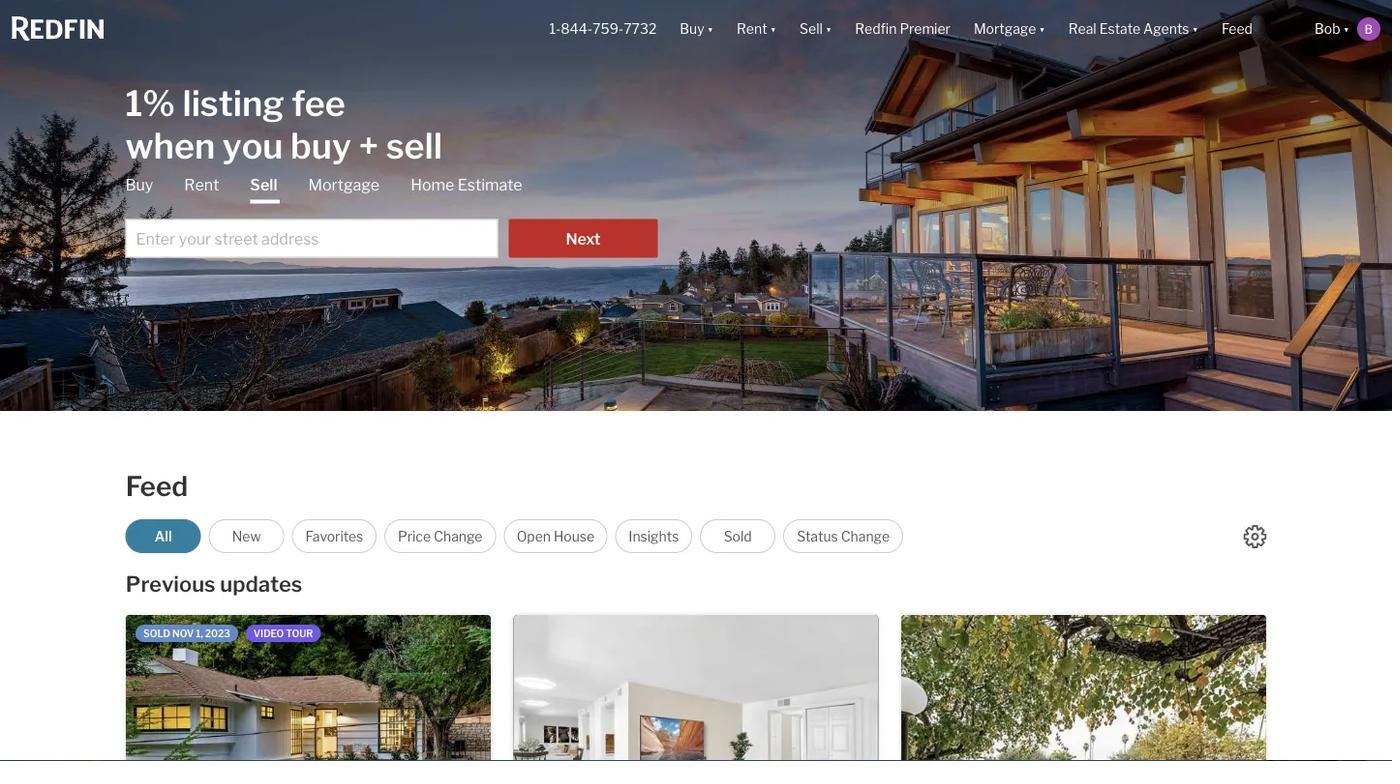 Task type: vqa. For each thing, say whether or not it's contained in the screenshot.
the Sell associated with Sell ▾
yes



Task type: locate. For each thing, give the bounding box(es) containing it.
0 horizontal spatial buy
[[125, 176, 153, 195]]

redfin
[[855, 21, 897, 37]]

0 horizontal spatial change
[[434, 529, 483, 545]]

buy
[[290, 124, 351, 167]]

open
[[517, 529, 551, 545]]

0 vertical spatial feed
[[1222, 21, 1253, 37]]

premier
[[900, 21, 951, 37]]

4 ▾ from the left
[[1039, 21, 1045, 37]]

3 ▾ from the left
[[826, 21, 832, 37]]

mortgage inside mortgage ▾ dropdown button
[[974, 21, 1036, 37]]

0 vertical spatial buy
[[680, 21, 704, 37]]

sell down you at the left top
[[250, 176, 277, 195]]

feed up all
[[125, 471, 188, 503]]

0 vertical spatial sell
[[800, 21, 823, 37]]

rent inside tab list
[[184, 176, 219, 195]]

change right status
[[841, 529, 890, 545]]

1-844-759-7732 link
[[549, 21, 657, 37]]

estimate
[[458, 176, 522, 195]]

1 horizontal spatial rent
[[737, 21, 767, 37]]

next
[[566, 230, 601, 249]]

next button
[[509, 219, 658, 258]]

buy link
[[125, 175, 153, 196]]

photo of 4046 alta mesa dr, studio city, ca 91604 image
[[126, 616, 491, 762]]

0 horizontal spatial mortgage
[[308, 176, 380, 195]]

▾
[[707, 21, 714, 37], [770, 21, 776, 37], [826, 21, 832, 37], [1039, 21, 1045, 37], [1192, 21, 1199, 37], [1343, 21, 1350, 37]]

1 horizontal spatial sell
[[800, 21, 823, 37]]

0 horizontal spatial rent
[[184, 176, 219, 195]]

price change
[[398, 529, 483, 545]]

buy for buy
[[125, 176, 153, 195]]

sell
[[800, 21, 823, 37], [250, 176, 277, 195]]

1 ▾ from the left
[[707, 21, 714, 37]]

previous
[[126, 572, 216, 598]]

video tour
[[254, 628, 313, 640]]

Enter your street address search field
[[125, 219, 498, 258]]

▾ left "sell ▾"
[[770, 21, 776, 37]]

2 change from the left
[[841, 529, 890, 545]]

1 horizontal spatial mortgage
[[974, 21, 1036, 37]]

1 horizontal spatial buy
[[680, 21, 704, 37]]

▾ right agents
[[1192, 21, 1199, 37]]

change inside status change radio
[[841, 529, 890, 545]]

sell right rent ▾
[[800, 21, 823, 37]]

redfin premier button
[[844, 0, 962, 58]]

change right price
[[434, 529, 483, 545]]

real estate agents ▾ link
[[1069, 0, 1199, 58]]

1-844-759-7732
[[549, 21, 657, 37]]

rent
[[737, 21, 767, 37], [184, 176, 219, 195]]

buy down when
[[125, 176, 153, 195]]

status change
[[797, 529, 890, 545]]

option group containing all
[[125, 520, 904, 554]]

status
[[797, 529, 838, 545]]

sold
[[143, 628, 170, 640]]

1 vertical spatial feed
[[125, 471, 188, 503]]

sell for sell
[[250, 176, 277, 195]]

Price Change radio
[[385, 520, 496, 554]]

tab list containing buy
[[125, 175, 658, 258]]

▾ for rent ▾
[[770, 21, 776, 37]]

▾ left real
[[1039, 21, 1045, 37]]

0 horizontal spatial sell
[[250, 176, 277, 195]]

Insights radio
[[615, 520, 692, 554]]

▾ left rent ▾
[[707, 21, 714, 37]]

1 change from the left
[[434, 529, 483, 545]]

tab list
[[125, 175, 658, 258]]

sell inside tab list
[[250, 176, 277, 195]]

feed
[[1222, 21, 1253, 37], [125, 471, 188, 503]]

buy ▾
[[680, 21, 714, 37]]

0 horizontal spatial feed
[[125, 471, 188, 503]]

change inside price change radio
[[434, 529, 483, 545]]

rent ▾ button
[[737, 0, 776, 58]]

sell ▾ button
[[788, 0, 844, 58]]

1%
[[125, 82, 175, 124]]

mortgage
[[974, 21, 1036, 37], [308, 176, 380, 195]]

rent inside rent ▾ dropdown button
[[737, 21, 767, 37]]

6 ▾ from the left
[[1343, 21, 1350, 37]]

sell
[[386, 124, 442, 167]]

photo of 23677 park capri #20, calabasas, ca 91302 image
[[514, 616, 879, 762]]

buy inside dropdown button
[[680, 21, 704, 37]]

all
[[155, 529, 172, 545]]

mortgage inside tab list
[[308, 176, 380, 195]]

1 vertical spatial mortgage
[[308, 176, 380, 195]]

home estimate
[[411, 176, 522, 195]]

1 vertical spatial buy
[[125, 176, 153, 195]]

2 ▾ from the left
[[770, 21, 776, 37]]

0 vertical spatial mortgage
[[974, 21, 1036, 37]]

1 horizontal spatial change
[[841, 529, 890, 545]]

1 vertical spatial sell
[[250, 176, 277, 195]]

▾ right bob on the top
[[1343, 21, 1350, 37]]

buy
[[680, 21, 704, 37], [125, 176, 153, 195]]

real estate agents ▾ button
[[1057, 0, 1210, 58]]

sell link
[[250, 175, 277, 204]]

change
[[434, 529, 483, 545], [841, 529, 890, 545]]

fee
[[292, 82, 345, 124]]

bob ▾
[[1315, 21, 1350, 37]]

estate
[[1100, 21, 1141, 37]]

home estimate link
[[411, 175, 522, 196]]

home
[[411, 176, 454, 195]]

rent down when
[[184, 176, 219, 195]]

1 vertical spatial rent
[[184, 176, 219, 195]]

option group
[[125, 520, 904, 554]]

buy ▾ button
[[668, 0, 725, 58]]

nov
[[172, 628, 194, 640]]

5 ▾ from the left
[[1192, 21, 1199, 37]]

▾ left the redfin
[[826, 21, 832, 37]]

Sold radio
[[700, 520, 776, 554]]

you
[[222, 124, 283, 167]]

insights
[[629, 529, 679, 545]]

rent right buy ▾
[[737, 21, 767, 37]]

1 horizontal spatial feed
[[1222, 21, 1253, 37]]

mortgage down buy
[[308, 176, 380, 195]]

0 vertical spatial rent
[[737, 21, 767, 37]]

mortgage left real
[[974, 21, 1036, 37]]

sell ▾ button
[[800, 0, 832, 58]]

buy inside tab list
[[125, 176, 153, 195]]

▾ for buy ▾
[[707, 21, 714, 37]]

buy right 7732
[[680, 21, 704, 37]]

rent ▾
[[737, 21, 776, 37]]

feed right agents
[[1222, 21, 1253, 37]]

sell inside dropdown button
[[800, 21, 823, 37]]



Task type: describe. For each thing, give the bounding box(es) containing it.
updates
[[220, 572, 302, 598]]

759-
[[593, 21, 624, 37]]

tour
[[286, 628, 313, 640]]

rent for rent
[[184, 176, 219, 195]]

open house
[[517, 529, 595, 545]]

1,
[[196, 628, 203, 640]]

photo of 20224 sherman way #6, winnetka, ca 91306 image
[[901, 616, 1266, 762]]

redfin premier
[[855, 21, 951, 37]]

real
[[1069, 21, 1097, 37]]

▾ for sell ▾
[[826, 21, 832, 37]]

mortgage ▾ button
[[974, 0, 1045, 58]]

mortgage for mortgage
[[308, 176, 380, 195]]

Favorites radio
[[292, 520, 377, 554]]

real estate agents ▾
[[1069, 21, 1199, 37]]

rent link
[[184, 175, 219, 196]]

buy ▾ button
[[680, 0, 714, 58]]

buy for buy ▾
[[680, 21, 704, 37]]

listing
[[182, 82, 284, 124]]

Open House radio
[[504, 520, 608, 554]]

change for price change
[[434, 529, 483, 545]]

video
[[254, 628, 284, 640]]

All radio
[[125, 520, 201, 554]]

when
[[125, 124, 215, 167]]

Status Change radio
[[783, 520, 904, 554]]

user photo image
[[1357, 17, 1381, 41]]

sell for sell ▾
[[800, 21, 823, 37]]

sold nov 1, 2023
[[143, 628, 230, 640]]

+
[[359, 124, 379, 167]]

rent ▾ button
[[725, 0, 788, 58]]

mortgage link
[[308, 175, 380, 196]]

1-
[[549, 21, 561, 37]]

favorites
[[305, 529, 363, 545]]

feed inside button
[[1222, 21, 1253, 37]]

previous updates
[[126, 572, 302, 598]]

mortgage for mortgage ▾
[[974, 21, 1036, 37]]

bob
[[1315, 21, 1340, 37]]

agents
[[1144, 21, 1189, 37]]

new
[[232, 529, 261, 545]]

2023
[[205, 628, 230, 640]]

price
[[398, 529, 431, 545]]

mortgage ▾ button
[[962, 0, 1057, 58]]

844-
[[561, 21, 593, 37]]

sold
[[724, 529, 752, 545]]

1% listing fee when you buy + sell
[[125, 82, 442, 167]]

New radio
[[209, 520, 284, 554]]

▾ for mortgage ▾
[[1039, 21, 1045, 37]]

mortgage ▾
[[974, 21, 1045, 37]]

7732
[[624, 21, 657, 37]]

house
[[554, 529, 595, 545]]

feed button
[[1210, 0, 1303, 58]]

sell ▾
[[800, 21, 832, 37]]

rent for rent ▾
[[737, 21, 767, 37]]

change for status change
[[841, 529, 890, 545]]

▾ for bob ▾
[[1343, 21, 1350, 37]]



